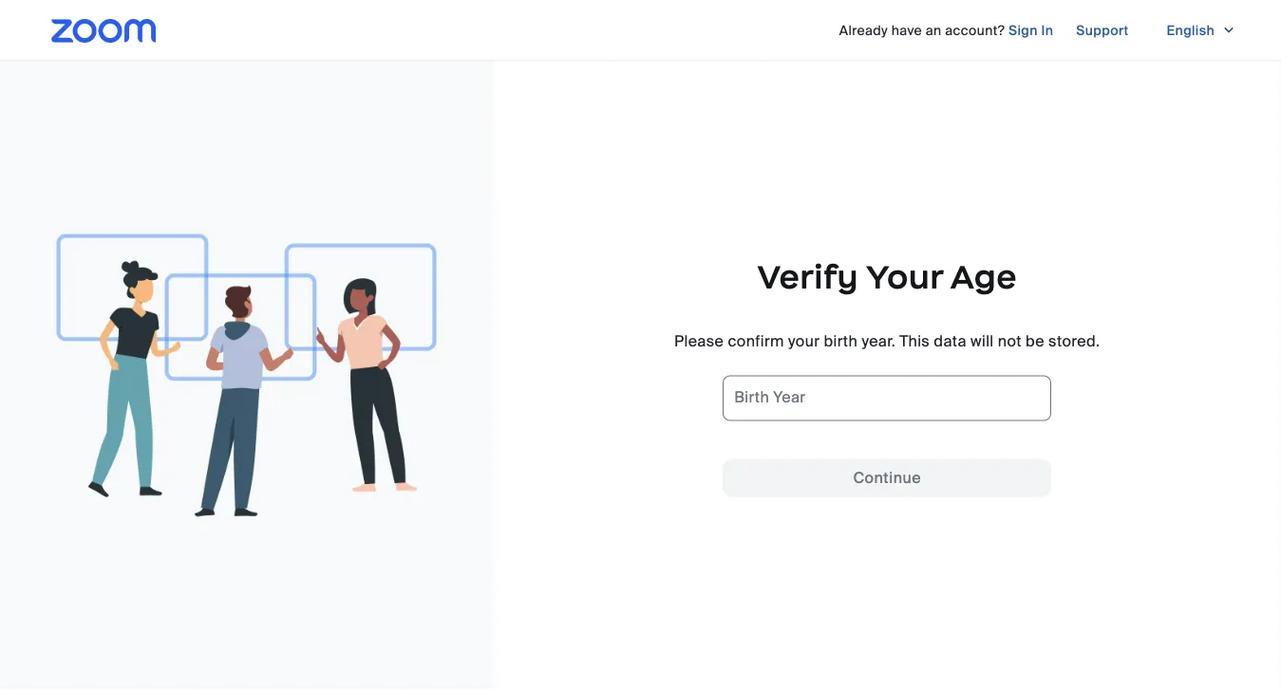 Task type: locate. For each thing, give the bounding box(es) containing it.
continue
[[854, 468, 922, 488]]

age
[[951, 256, 1018, 297]]

support
[[1077, 21, 1129, 39]]

please
[[675, 332, 724, 352]]

year
[[774, 388, 806, 408]]

down image
[[1223, 21, 1236, 40]]

continue button
[[723, 459, 1052, 497]]

Birth Year text field
[[723, 376, 1052, 421]]

verify your age
[[758, 256, 1018, 297]]

already have an account? sign in
[[840, 21, 1054, 39]]

confirm
[[728, 332, 785, 352]]

an
[[926, 21, 942, 39]]

zoom banner image image
[[57, 234, 437, 517]]

verify
[[758, 256, 859, 297]]

data
[[934, 332, 967, 352]]

not
[[998, 332, 1022, 352]]

have
[[892, 21, 923, 39]]

support link
[[1077, 15, 1129, 46]]

account?
[[946, 21, 1005, 39]]

zoom logo image
[[51, 19, 156, 43]]



Task type: vqa. For each thing, say whether or not it's contained in the screenshot.
English
yes



Task type: describe. For each thing, give the bounding box(es) containing it.
year.
[[862, 332, 896, 352]]

sign in button
[[1009, 15, 1054, 46]]

in
[[1042, 21, 1054, 39]]

your
[[866, 256, 944, 297]]

will
[[971, 332, 994, 352]]

your
[[789, 332, 820, 352]]

sign
[[1009, 21, 1038, 39]]

already
[[840, 21, 888, 39]]

birth year
[[735, 388, 806, 408]]

be
[[1026, 332, 1045, 352]]

stored.
[[1049, 332, 1101, 352]]

birth
[[824, 332, 858, 352]]

english button
[[1152, 15, 1251, 46]]

birth
[[735, 388, 770, 408]]

please confirm your birth year. this data will not be stored.
[[675, 332, 1101, 352]]

this
[[900, 332, 930, 352]]

english
[[1167, 21, 1215, 39]]



